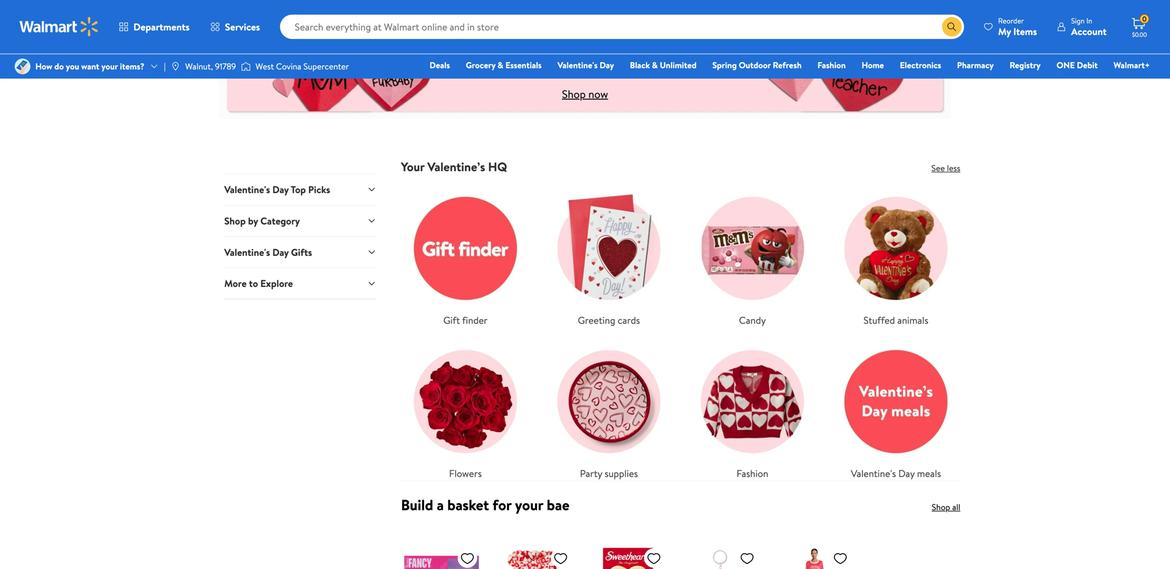 Task type: vqa. For each thing, say whether or not it's contained in the screenshot.
"8"
no



Task type: describe. For each thing, give the bounding box(es) containing it.
& for grocery
[[498, 59, 504, 71]]

items
[[1014, 25, 1038, 38]]

valentine's for valentine's day meals
[[851, 467, 896, 480]]

candy
[[739, 314, 766, 327]]

spring outdoor refresh
[[713, 59, 802, 71]]

valentine's day meals
[[851, 467, 942, 480]]

spring outdoor refresh link
[[707, 59, 808, 72]]

cards
[[618, 314, 640, 327]]

valentine's for valentine's day gifts
[[224, 246, 270, 259]]

valentine's day meals link
[[832, 337, 961, 481]]

hq
[[488, 158, 507, 175]]

more to explore
[[224, 277, 293, 290]]

meals
[[917, 467, 942, 480]]

valentine's day top picks button
[[224, 174, 377, 205]]

greeting cards
[[578, 314, 640, 327]]

shop now
[[562, 86, 608, 102]]

spring
[[713, 59, 737, 71]]

get
[[516, 61, 534, 77]]

for
[[493, 495, 512, 515]]

one debit
[[1057, 59, 1098, 71]]

walmart+
[[1114, 59, 1150, 71]]

items?
[[120, 60, 145, 72]]

more
[[224, 277, 247, 290]]

how
[[35, 60, 52, 72]]

gifts
[[291, 246, 312, 259]]

pharmacy link
[[952, 59, 1000, 72]]

west
[[256, 60, 274, 72]]

see
[[932, 162, 945, 174]]

0 vertical spatial fashion link
[[812, 59, 852, 72]]

valentine's inside quick valentine's pickup or delivery get last-minute gifts & more.
[[489, 34, 581, 61]]

stuffed animals link
[[832, 184, 961, 328]]

account
[[1072, 25, 1107, 38]]

your
[[401, 158, 425, 175]]

delivery
[[670, 34, 737, 61]]

see less
[[932, 162, 961, 174]]

shop for shop all
[[932, 501, 951, 513]]

departments
[[134, 20, 190, 34]]

supplies
[[605, 467, 638, 480]]

day for valentine's day top picks
[[273, 183, 289, 196]]

flowers
[[449, 467, 482, 480]]

or
[[647, 34, 665, 61]]

valentine's
[[428, 158, 485, 175]]

valentine's day gifts
[[224, 246, 312, 259]]

gifts
[[593, 61, 614, 77]]

less
[[947, 162, 961, 174]]

sign in to add to favorites list, fancy sprinkles cosmic dreamer cocktail and mocktail valentine's day drink decorating kit, 2.1 oz image
[[460, 551, 475, 566]]

services button
[[200, 12, 270, 41]]

disney mickey mouse women's valentine's day lounger, sizes xs-3x image
[[777, 546, 853, 569]]

valentine's for valentine's day
[[558, 59, 598, 71]]

shop by category
[[224, 214, 300, 228]]

my
[[999, 25, 1012, 38]]

one debit link
[[1052, 59, 1104, 72]]

black
[[630, 59, 650, 71]]

party supplies link
[[545, 337, 674, 481]]

build a basket for your bae
[[401, 495, 570, 515]]

you
[[66, 60, 79, 72]]

outdoor
[[739, 59, 771, 71]]

fancy sprinkles cosmic dreamer cocktail and mocktail valentine's day drink decorating kit, 2.1 oz image
[[404, 546, 480, 569]]

Search search field
[[280, 15, 964, 39]]

finder
[[462, 314, 488, 327]]

sign in to add to favorites list, valentine's day 11.5in red & white slipper & headband set for adults by way to celebrate image
[[554, 551, 568, 566]]

top
[[291, 183, 306, 196]]

valentine's day gifts button
[[224, 236, 377, 268]]

walmart image
[[20, 17, 99, 37]]

supercenter
[[304, 60, 349, 72]]

 image for how
[[15, 59, 30, 74]]

& for black
[[652, 59, 658, 71]]

flowers link
[[401, 337, 530, 481]]

debit
[[1077, 59, 1098, 71]]

shop for shop now
[[562, 86, 586, 102]]

bae
[[547, 495, 570, 515]]

sweethearts valentine's candy conversation hearts, 0.9 oz. box image
[[590, 546, 666, 569]]

black & unlimited
[[630, 59, 697, 71]]

valentine's day link
[[552, 59, 620, 72]]

refresh
[[773, 59, 802, 71]]

|
[[164, 60, 166, 72]]

pharmacy
[[958, 59, 994, 71]]

grocery
[[466, 59, 496, 71]]

a
[[437, 495, 444, 515]]

0 vertical spatial fashion
[[818, 59, 846, 71]]

services
[[225, 20, 260, 34]]

one
[[1057, 59, 1075, 71]]

how do you want your items?
[[35, 60, 145, 72]]

valentine's day 11.5in red & white slipper & headband set for adults by way to celebrate image
[[497, 546, 573, 569]]

day for valentine's day meals
[[899, 467, 915, 480]]

registry link
[[1005, 59, 1047, 72]]

picks
[[308, 183, 330, 196]]



Task type: locate. For each thing, give the bounding box(es) containing it.
1 vertical spatial shop
[[224, 214, 246, 228]]

fashion inside list
[[737, 467, 769, 480]]

your right for
[[515, 495, 543, 515]]

quick
[[434, 34, 484, 61]]

1 horizontal spatial your
[[515, 495, 543, 515]]

covina
[[276, 60, 302, 72]]

1 horizontal spatial fashion
[[818, 59, 846, 71]]

 image left west
[[241, 60, 251, 73]]

unlimited
[[660, 59, 697, 71]]

1 horizontal spatial  image
[[241, 60, 251, 73]]

shop left all
[[932, 501, 951, 513]]

do
[[54, 60, 64, 72]]

by
[[248, 214, 258, 228]]

your
[[101, 60, 118, 72], [515, 495, 543, 515]]

grocery & essentials
[[466, 59, 542, 71]]

0 horizontal spatial shop
[[224, 214, 246, 228]]

love all ways. get just the thing for your valentine. shop all image
[[219, 15, 951, 120]]

sign
[[1072, 16, 1085, 26]]

your right want
[[101, 60, 118, 72]]

shop all link
[[932, 501, 961, 513]]

& inside black & unlimited link
[[652, 59, 658, 71]]

valentine's inside dropdown button
[[224, 246, 270, 259]]

 image left how
[[15, 59, 30, 74]]

reorder
[[999, 16, 1024, 26]]

shop left now
[[562, 86, 586, 102]]

valentine's for valentine's day top picks
[[224, 183, 270, 196]]

departments button
[[109, 12, 200, 41]]

day inside dropdown button
[[273, 246, 289, 259]]

1 vertical spatial fashion link
[[688, 337, 817, 481]]

day for valentine's day
[[600, 59, 614, 71]]

electronics
[[900, 59, 942, 71]]

party supplies
[[580, 467, 638, 480]]

0 horizontal spatial &
[[498, 59, 504, 71]]

 image for west
[[241, 60, 251, 73]]

Walmart Site-Wide search field
[[280, 15, 964, 39]]

shop all
[[932, 501, 961, 513]]

shop
[[562, 86, 586, 102], [224, 214, 246, 228], [932, 501, 951, 513]]

shop now link
[[562, 86, 608, 102]]

& right the black
[[652, 59, 658, 71]]

your valentine's hq
[[401, 158, 507, 175]]

day inside list
[[899, 467, 915, 480]]

shop left by at left top
[[224, 214, 246, 228]]

your for bae
[[515, 495, 543, 515]]

1 vertical spatial fashion
[[737, 467, 769, 480]]

sign in to add to favorites list, disney mickey mouse women's valentine's day lounger, sizes xs-3x image
[[833, 551, 848, 566]]

& right gifts
[[617, 61, 624, 77]]

day inside 'dropdown button'
[[273, 183, 289, 196]]

in
[[1087, 16, 1093, 26]]

lip smacker hello kitty ice cream cone lip balm - hello kitty image
[[683, 546, 760, 569]]

black & unlimited link
[[625, 59, 702, 72]]

0 horizontal spatial your
[[101, 60, 118, 72]]

2 vertical spatial shop
[[932, 501, 951, 513]]

build
[[401, 495, 433, 515]]

shop inside dropdown button
[[224, 214, 246, 228]]

sign in account
[[1072, 16, 1107, 38]]

see less button
[[932, 162, 961, 174]]

quick valentine's pickup or delivery get last-minute gifts & more.
[[434, 34, 737, 77]]

2 horizontal spatial shop
[[932, 501, 951, 513]]

1 horizontal spatial shop
[[562, 86, 586, 102]]

valentine's day top picks
[[224, 183, 330, 196]]

greeting cards link
[[545, 184, 674, 328]]

party
[[580, 467, 603, 480]]

 image
[[171, 62, 180, 71]]

greeting
[[578, 314, 616, 327]]

sign in to add to favorites list, sweethearts valentine's candy conversation hearts, 0.9 oz. box image
[[647, 551, 662, 566]]

fashion link
[[812, 59, 852, 72], [688, 337, 817, 481]]

gift finder link
[[401, 184, 530, 328]]

stuffed animals
[[864, 314, 929, 327]]

day
[[600, 59, 614, 71], [273, 183, 289, 196], [273, 246, 289, 259], [899, 467, 915, 480]]

all
[[953, 501, 961, 513]]

candy link
[[688, 184, 817, 328]]

1 horizontal spatial &
[[617, 61, 624, 77]]

registry
[[1010, 59, 1041, 71]]

now
[[589, 86, 608, 102]]

1 vertical spatial your
[[515, 495, 543, 515]]

home link
[[857, 59, 890, 72]]

&
[[498, 59, 504, 71], [652, 59, 658, 71], [617, 61, 624, 77]]

animals
[[898, 314, 929, 327]]

0 horizontal spatial  image
[[15, 59, 30, 74]]

valentine's
[[489, 34, 581, 61], [558, 59, 598, 71], [224, 183, 270, 196], [224, 246, 270, 259], [851, 467, 896, 480]]

explore
[[260, 277, 293, 290]]

list containing gift finder
[[394, 174, 968, 481]]

search icon image
[[947, 22, 957, 32]]

valentine's inside 'dropdown button'
[[224, 183, 270, 196]]

0 vertical spatial your
[[101, 60, 118, 72]]

fashion
[[818, 59, 846, 71], [737, 467, 769, 480]]

electronics link
[[895, 59, 947, 72]]

basket
[[448, 495, 489, 515]]

& inside grocery & essentials "link"
[[498, 59, 504, 71]]

your for items?
[[101, 60, 118, 72]]

deals
[[430, 59, 450, 71]]

more.
[[627, 61, 654, 77]]

& right the grocery
[[498, 59, 504, 71]]

91789
[[215, 60, 236, 72]]

stuffed
[[864, 314, 895, 327]]

0
[[1143, 14, 1147, 24]]

2 horizontal spatial &
[[652, 59, 658, 71]]

$0.00
[[1133, 30, 1148, 39]]

valentine's day
[[558, 59, 614, 71]]

0 vertical spatial shop
[[562, 86, 586, 102]]

west covina supercenter
[[256, 60, 349, 72]]

essentials
[[506, 59, 542, 71]]

reorder my items
[[999, 16, 1038, 38]]

last-
[[537, 61, 557, 77]]

list
[[394, 174, 968, 481]]

walnut,
[[185, 60, 213, 72]]

& inside quick valentine's pickup or delivery get last-minute gifts & more.
[[617, 61, 624, 77]]

walnut, 91789
[[185, 60, 236, 72]]

want
[[81, 60, 99, 72]]

shop for shop by category
[[224, 214, 246, 228]]

0 horizontal spatial fashion
[[737, 467, 769, 480]]

sign in to add to favorites list, lip smacker hello kitty ice cream cone lip balm - hello kitty image
[[740, 551, 755, 566]]

 image
[[15, 59, 30, 74], [241, 60, 251, 73]]

grocery & essentials link
[[461, 59, 547, 72]]

walmart+ link
[[1109, 59, 1156, 72]]

home
[[862, 59, 884, 71]]

category
[[260, 214, 300, 228]]

day for valentine's day gifts
[[273, 246, 289, 259]]



